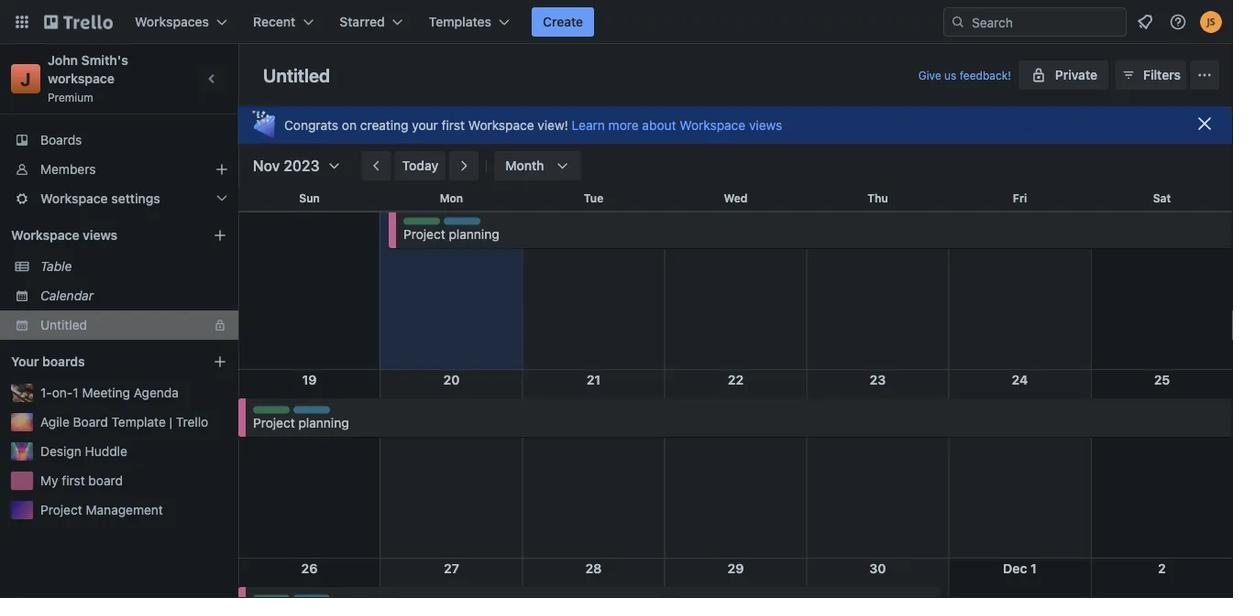Task type: describe. For each thing, give the bounding box(es) containing it.
17
[[1013, 184, 1027, 199]]

untitled inside text field
[[263, 64, 330, 86]]

21
[[587, 373, 601, 388]]

open information menu image
[[1169, 13, 1188, 31]]

26
[[301, 562, 318, 577]]

24
[[1012, 373, 1028, 388]]

untitled link
[[40, 316, 202, 335]]

us
[[945, 69, 957, 82]]

create button
[[532, 7, 594, 37]]

23
[[870, 373, 886, 388]]

table
[[40, 259, 72, 274]]

1-on-1 meeting agenda
[[40, 386, 179, 401]]

nov 2023
[[253, 157, 320, 175]]

workspaces
[[135, 14, 209, 29]]

1 horizontal spatial color: green, title: none image
[[404, 218, 440, 225]]

starred button
[[329, 7, 414, 37]]

your
[[11, 354, 39, 370]]

private button
[[1019, 61, 1109, 90]]

today
[[402, 158, 439, 173]]

project planning for right color: green, title: none image
[[404, 227, 499, 242]]

john
[[48, 53, 78, 68]]

workspace views
[[11, 228, 117, 243]]

j
[[20, 68, 31, 89]]

color: sky, title: "project" element for bottom color: green, title: none image
[[293, 407, 331, 421]]

2
[[1158, 562, 1166, 577]]

board
[[88, 474, 123, 489]]

14
[[586, 184, 601, 199]]

table link
[[40, 258, 227, 276]]

john smith's workspace premium
[[48, 53, 132, 104]]

12
[[302, 184, 317, 199]]

workspace settings button
[[0, 184, 238, 214]]

settings
[[111, 191, 160, 206]]

1-
[[40, 386, 52, 401]]

your
[[412, 117, 438, 133]]

27
[[444, 562, 459, 577]]

on
[[342, 117, 357, 133]]

creating
[[360, 117, 409, 133]]

templates
[[429, 14, 492, 29]]

my
[[40, 474, 58, 489]]

calendar
[[40, 288, 94, 304]]

filters
[[1144, 67, 1181, 83]]

1 horizontal spatial views
[[749, 117, 782, 133]]

your boards
[[11, 354, 85, 370]]

project management
[[40, 503, 163, 518]]

give us feedback! link
[[919, 69, 1011, 82]]

wed
[[724, 192, 748, 205]]

1 horizontal spatial first
[[442, 117, 465, 133]]

planning for right color: green, title: none image
[[449, 227, 499, 242]]

my first board
[[40, 474, 123, 489]]

18
[[1155, 184, 1170, 199]]

private
[[1055, 67, 1098, 83]]

boards link
[[0, 126, 238, 155]]

view!
[[538, 117, 568, 133]]

design
[[40, 444, 81, 459]]

2023
[[284, 157, 320, 175]]

premium
[[48, 91, 93, 104]]

my first board link
[[40, 472, 227, 491]]

19
[[302, 373, 317, 388]]

Untitled text field
[[252, 58, 341, 93]]

template
[[111, 415, 166, 430]]

create
[[543, 14, 583, 29]]

give
[[919, 69, 942, 82]]

thu
[[868, 192, 888, 205]]

dec
[[1003, 562, 1028, 577]]

16
[[871, 184, 885, 199]]

workspaces button
[[124, 7, 238, 37]]

management
[[86, 503, 163, 518]]

workspace inside dropdown button
[[40, 191, 108, 206]]

feedback!
[[960, 69, 1011, 82]]

recent
[[253, 14, 296, 29]]



Task type: locate. For each thing, give the bounding box(es) containing it.
tue
[[584, 192, 604, 205]]

workspace
[[468, 117, 534, 133], [680, 117, 746, 133], [40, 191, 108, 206], [11, 228, 79, 243]]

starred
[[340, 14, 385, 29]]

calendar link
[[40, 287, 227, 305]]

0 vertical spatial views
[[749, 117, 782, 133]]

members link
[[0, 155, 238, 184]]

boards
[[40, 133, 82, 148]]

1 horizontal spatial planning
[[449, 227, 499, 242]]

today button
[[395, 151, 446, 181]]

1 vertical spatial planning
[[299, 416, 349, 431]]

agile board template | trello link
[[40, 414, 227, 432]]

first inside my first board 'link'
[[62, 474, 85, 489]]

1 horizontal spatial 1
[[1031, 562, 1037, 577]]

1 horizontal spatial color: sky, title: "project" element
[[444, 218, 482, 232]]

workspace up 'month'
[[468, 117, 534, 133]]

0 horizontal spatial untitled
[[40, 318, 87, 333]]

agenda
[[134, 386, 179, 401]]

workspace right about
[[680, 117, 746, 133]]

project planning for bottom color: green, title: none image
[[253, 416, 349, 431]]

give us feedback!
[[919, 69, 1011, 82]]

recent button
[[242, 7, 325, 37]]

1 vertical spatial untitled
[[40, 318, 87, 333]]

1 vertical spatial 1
[[1031, 562, 1037, 577]]

first
[[442, 117, 465, 133], [62, 474, 85, 489]]

templates button
[[418, 7, 521, 37]]

0 horizontal spatial views
[[83, 228, 117, 243]]

0 vertical spatial project planning
[[404, 227, 499, 242]]

color: sky, title: "project" element
[[444, 218, 482, 232], [293, 407, 331, 421]]

untitled down calendar
[[40, 318, 87, 333]]

0 notifications image
[[1134, 11, 1156, 33]]

workspace navigation collapse icon image
[[200, 66, 226, 92]]

0 vertical spatial color: sky, title: "project" element
[[444, 218, 482, 232]]

design huddle
[[40, 444, 127, 459]]

1
[[73, 386, 79, 401], [1031, 562, 1037, 577]]

1 horizontal spatial untitled
[[263, 64, 330, 86]]

0 vertical spatial planning
[[449, 227, 499, 242]]

project planning
[[404, 227, 499, 242], [253, 416, 349, 431]]

1 vertical spatial first
[[62, 474, 85, 489]]

sun
[[299, 192, 320, 205]]

month button
[[495, 151, 581, 181]]

0 horizontal spatial 1
[[73, 386, 79, 401]]

color: sky, title: "project" element for right color: green, title: none image
[[444, 218, 482, 232]]

back to home image
[[44, 7, 113, 37]]

0 horizontal spatial project planning
[[253, 416, 349, 431]]

add board image
[[213, 355, 227, 370]]

workspace up table
[[11, 228, 79, 243]]

john smith (johnsmith38824343) image
[[1200, 11, 1222, 33]]

views
[[749, 117, 782, 133], [83, 228, 117, 243]]

about
[[642, 117, 676, 133]]

planning down the mon
[[449, 227, 499, 242]]

fri
[[1013, 192, 1027, 205]]

0 horizontal spatial first
[[62, 474, 85, 489]]

more
[[609, 117, 639, 133]]

29
[[728, 562, 744, 577]]

1 right dec
[[1031, 562, 1037, 577]]

agile
[[40, 415, 70, 430]]

0 vertical spatial 1
[[73, 386, 79, 401]]

sat
[[1153, 192, 1171, 205]]

first right your
[[442, 117, 465, 133]]

nov 2023 button
[[246, 151, 342, 181]]

0 horizontal spatial color: sky, title: "project" element
[[293, 407, 331, 421]]

project planning down the mon
[[404, 227, 499, 242]]

agile board template | trello
[[40, 415, 208, 430]]

planning for bottom color: green, title: none image
[[299, 416, 349, 431]]

your boards with 5 items element
[[11, 351, 185, 373]]

smith's
[[81, 53, 128, 68]]

0 horizontal spatial planning
[[299, 416, 349, 431]]

30
[[870, 562, 886, 577]]

learn
[[572, 117, 605, 133]]

1 right 1-
[[73, 386, 79, 401]]

0 vertical spatial untitled
[[263, 64, 330, 86]]

john smith's workspace link
[[48, 53, 132, 86]]

project
[[444, 219, 482, 232], [404, 227, 445, 242], [293, 408, 331, 421], [253, 416, 295, 431], [40, 503, 82, 518]]

learn more about workspace views link
[[572, 114, 782, 136]]

color: green, title: none image
[[404, 218, 440, 225], [253, 407, 290, 414]]

huddle
[[85, 444, 127, 459]]

0 vertical spatial first
[[442, 117, 465, 133]]

filters button
[[1116, 61, 1187, 90]]

search image
[[951, 15, 966, 29]]

boards
[[42, 354, 85, 370]]

on-
[[52, 386, 73, 401]]

0 horizontal spatial color: green, title: none image
[[253, 407, 290, 414]]

members
[[40, 162, 96, 177]]

15
[[729, 184, 743, 199]]

|
[[169, 415, 172, 430]]

color: sky, title: "project" element down 19
[[293, 407, 331, 421]]

workspace
[[48, 71, 115, 86]]

workspace down members
[[40, 191, 108, 206]]

20
[[443, 373, 460, 388]]

1 vertical spatial color: green, title: none image
[[253, 407, 290, 414]]

1 vertical spatial project planning
[[253, 416, 349, 431]]

22
[[728, 373, 744, 388]]

primary element
[[0, 0, 1233, 44]]

untitled
[[263, 64, 330, 86], [40, 318, 87, 333]]

1 vertical spatial views
[[83, 228, 117, 243]]

1 horizontal spatial project planning
[[404, 227, 499, 242]]

congrats
[[284, 117, 339, 133]]

1-on-1 meeting agenda link
[[40, 384, 227, 403]]

1 vertical spatial color: sky, title: "project" element
[[293, 407, 331, 421]]

mon
[[440, 192, 463, 205]]

first right my
[[62, 474, 85, 489]]

28
[[586, 562, 602, 577]]

month
[[506, 158, 544, 173]]

color: sky, title: "project" element down the mon
[[444, 218, 482, 232]]

0 vertical spatial color: green, title: none image
[[404, 218, 440, 225]]

congrats on creating your first workspace view! learn more about workspace views
[[284, 117, 782, 133]]

Search field
[[966, 8, 1126, 36]]

j link
[[11, 64, 40, 94]]

untitled up congrats
[[263, 64, 330, 86]]

project planning down 19
[[253, 416, 349, 431]]

project management link
[[40, 502, 227, 520]]

design huddle link
[[40, 443, 227, 461]]

dec 1
[[1003, 562, 1037, 577]]

trello
[[176, 415, 208, 430]]

workspace settings
[[40, 191, 160, 206]]

planning
[[449, 227, 499, 242], [299, 416, 349, 431]]

create a view image
[[213, 228, 227, 243]]

planning down 19
[[299, 416, 349, 431]]

board
[[73, 415, 108, 430]]



Task type: vqa. For each thing, say whether or not it's contained in the screenshot.
home image at the top of the page
no



